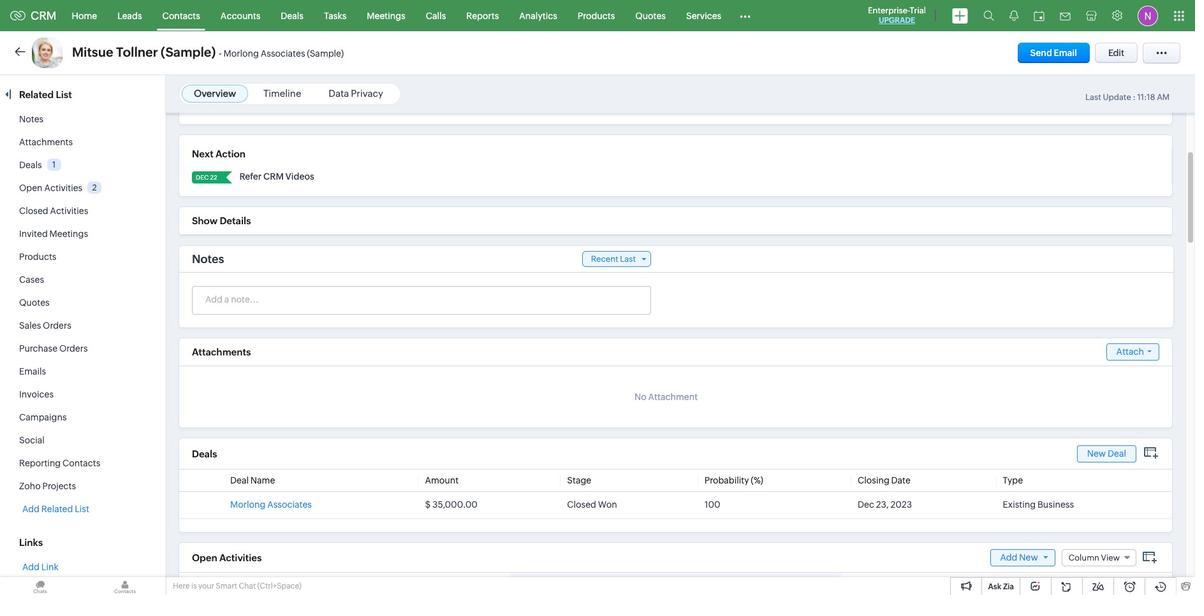 Task type: describe. For each thing, give the bounding box(es) containing it.
meetings link
[[357, 0, 416, 31]]

0 vertical spatial last
[[1086, 92, 1102, 102]]

purchase orders
[[19, 344, 88, 354]]

1 vertical spatial related
[[41, 505, 73, 515]]

zia
[[1003, 583, 1014, 592]]

refer crm videos link
[[240, 172, 314, 182]]

add related list
[[22, 505, 89, 515]]

type
[[1003, 476, 1023, 486]]

closed for closed activities
[[19, 206, 48, 216]]

trial
[[910, 6, 926, 15]]

add for add new
[[1001, 553, 1018, 563]]

show details
[[192, 216, 251, 226]]

morlong associates (sample) link
[[224, 48, 344, 59]]

refer
[[240, 172, 262, 182]]

show
[[192, 216, 218, 226]]

dec 22
[[196, 174, 217, 181]]

Other Modules field
[[732, 5, 759, 26]]

leads
[[117, 11, 142, 21]]

services
[[686, 11, 722, 21]]

enterprise-
[[868, 6, 910, 15]]

recent
[[591, 255, 619, 264]]

link
[[41, 563, 59, 573]]

zoho projects
[[19, 482, 76, 492]]

profile image
[[1138, 5, 1158, 26]]

attach
[[1117, 347, 1144, 357]]

analytics
[[519, 11, 557, 21]]

1 vertical spatial new
[[1020, 553, 1038, 563]]

edit
[[1109, 48, 1125, 58]]

notes link
[[19, 114, 44, 124]]

timeline link
[[263, 88, 301, 99]]

0 horizontal spatial products
[[19, 252, 56, 262]]

orders for sales orders
[[43, 321, 71, 331]]

invited meetings
[[19, 229, 88, 239]]

contacts link
[[152, 0, 210, 31]]

morlong inside mitsue tollner (sample) - morlong associates (sample)
[[224, 48, 259, 59]]

stage
[[567, 476, 591, 486]]

mails element
[[1053, 1, 1079, 30]]

purchase orders link
[[19, 344, 88, 354]]

22
[[210, 174, 217, 181]]

overview
[[194, 88, 236, 99]]

privacy
[[351, 88, 383, 99]]

1 vertical spatial list
[[75, 505, 89, 515]]

campaigns
[[19, 413, 67, 423]]

refer crm videos
[[240, 172, 314, 182]]

Column View field
[[1062, 550, 1137, 567]]

mitsue tollner (sample) - morlong associates (sample)
[[72, 45, 344, 59]]

closed for closed won
[[567, 500, 596, 510]]

ask zia
[[988, 583, 1014, 592]]

probability (%)
[[705, 476, 764, 486]]

details
[[220, 216, 251, 226]]

0 horizontal spatial deal
[[230, 476, 249, 486]]

attachments link
[[19, 137, 73, 147]]

dec for dec 22
[[196, 174, 209, 181]]

add link
[[22, 563, 59, 573]]

morlong associates
[[230, 500, 312, 510]]

1 vertical spatial last
[[620, 255, 636, 264]]

$
[[425, 500, 431, 510]]

closing date link
[[858, 476, 911, 486]]

no attachment
[[635, 392, 698, 403]]

0 horizontal spatial contacts
[[63, 459, 100, 469]]

(sample) inside mitsue tollner (sample) - morlong associates (sample)
[[307, 48, 344, 59]]

0 horizontal spatial deals
[[19, 160, 42, 170]]

1
[[52, 160, 56, 170]]

orders for purchase orders
[[59, 344, 88, 354]]

0 vertical spatial meetings
[[367, 11, 406, 21]]

am
[[1157, 92, 1170, 102]]

mitsue
[[72, 45, 113, 59]]

associates inside mitsue tollner (sample) - morlong associates (sample)
[[261, 48, 305, 59]]

signals element
[[1002, 0, 1026, 31]]

1 vertical spatial open activities
[[192, 553, 262, 564]]

deal name
[[230, 476, 275, 486]]

1 vertical spatial morlong
[[230, 500, 266, 510]]

add new
[[1001, 553, 1038, 563]]

calendar image
[[1034, 11, 1045, 21]]

0 vertical spatial deals
[[281, 11, 304, 21]]

:
[[1133, 92, 1136, 102]]

chats image
[[0, 578, 80, 596]]

new deal link
[[1077, 446, 1137, 463]]

existing
[[1003, 500, 1036, 510]]

mails image
[[1060, 12, 1071, 20]]

tasks
[[324, 11, 347, 21]]

0 vertical spatial products link
[[568, 0, 625, 31]]

column
[[1069, 553, 1100, 563]]

deal name link
[[230, 476, 275, 486]]

links
[[19, 538, 43, 549]]

invited meetings link
[[19, 229, 88, 239]]

0 vertical spatial open
[[19, 183, 42, 193]]

0 vertical spatial related
[[19, 89, 54, 100]]

home
[[72, 11, 97, 21]]

stage link
[[567, 476, 591, 486]]

leads link
[[107, 0, 152, 31]]

2023
[[891, 500, 912, 510]]

projects
[[42, 482, 76, 492]]

type link
[[1003, 476, 1023, 486]]

reporting
[[19, 459, 61, 469]]

data
[[329, 88, 349, 99]]

0 horizontal spatial open activities
[[19, 183, 82, 193]]

1 vertical spatial meetings
[[49, 229, 88, 239]]

overview link
[[194, 88, 236, 99]]

search image
[[984, 10, 995, 21]]

update
[[1103, 92, 1132, 102]]

invoices link
[[19, 390, 54, 400]]

ask
[[988, 583, 1002, 592]]

closed activities link
[[19, 206, 88, 216]]

next action
[[192, 149, 246, 159]]

(%)
[[751, 476, 764, 486]]

1 horizontal spatial quotes link
[[625, 0, 676, 31]]

add for add link
[[22, 563, 40, 573]]



Task type: locate. For each thing, give the bounding box(es) containing it.
activities up closed activities link
[[44, 183, 82, 193]]

last right recent in the top of the page
[[620, 255, 636, 264]]

social link
[[19, 436, 44, 446]]

2 vertical spatial activities
[[219, 553, 262, 564]]

create menu image
[[952, 8, 968, 23]]

home link
[[62, 0, 107, 31]]

2 vertical spatial deals
[[192, 449, 217, 460]]

1 vertical spatial quotes link
[[19, 298, 50, 308]]

1 horizontal spatial deals
[[192, 449, 217, 460]]

quotes left services
[[636, 11, 666, 21]]

add
[[22, 505, 40, 515], [1001, 553, 1018, 563], [22, 563, 40, 573]]

products link right analytics
[[568, 0, 625, 31]]

contacts up projects
[[63, 459, 100, 469]]

1 vertical spatial products
[[19, 252, 56, 262]]

0 vertical spatial attachments
[[19, 137, 73, 147]]

0 horizontal spatial dec
[[196, 174, 209, 181]]

(sample)
[[161, 45, 216, 59], [307, 48, 344, 59]]

list up attachments link
[[56, 89, 72, 100]]

1 vertical spatial open
[[192, 553, 217, 564]]

0 vertical spatial deals link
[[271, 0, 314, 31]]

0 vertical spatial deal
[[1108, 449, 1127, 459]]

existing business
[[1003, 500, 1074, 510]]

$ 35,000.00
[[425, 500, 478, 510]]

1 vertical spatial dec
[[858, 500, 875, 510]]

1 vertical spatial deals
[[19, 160, 42, 170]]

is
[[191, 582, 197, 591]]

0 horizontal spatial crm
[[31, 9, 57, 22]]

calls link
[[416, 0, 456, 31]]

morlong right '-'
[[224, 48, 259, 59]]

send email
[[1031, 48, 1077, 58]]

products right analytics link
[[578, 11, 615, 21]]

dec left 23,
[[858, 500, 875, 510]]

associates down name
[[267, 500, 312, 510]]

tollner
[[116, 45, 158, 59]]

0 vertical spatial dec
[[196, 174, 209, 181]]

closed activities
[[19, 206, 88, 216]]

here
[[173, 582, 190, 591]]

open up your
[[192, 553, 217, 564]]

1 horizontal spatial attachments
[[192, 347, 251, 358]]

activities up here is your smart chat (ctrl+space)
[[219, 553, 262, 564]]

meetings left calls link
[[367, 11, 406, 21]]

0 vertical spatial orders
[[43, 321, 71, 331]]

1 horizontal spatial contacts
[[162, 11, 200, 21]]

accounts link
[[210, 0, 271, 31]]

here is your smart chat (ctrl+space)
[[173, 582, 302, 591]]

products down the invited at the top left
[[19, 252, 56, 262]]

1 horizontal spatial products link
[[568, 0, 625, 31]]

(sample) down the tasks
[[307, 48, 344, 59]]

sales orders link
[[19, 321, 71, 331]]

zoho
[[19, 482, 41, 492]]

0 vertical spatial activities
[[44, 183, 82, 193]]

dec for dec 23, 2023
[[858, 500, 875, 510]]

probability (%) link
[[705, 476, 764, 486]]

zoho projects link
[[19, 482, 76, 492]]

0 vertical spatial closed
[[19, 206, 48, 216]]

enterprise-trial upgrade
[[868, 6, 926, 25]]

1 horizontal spatial crm
[[263, 172, 284, 182]]

add down the zoho
[[22, 505, 40, 515]]

products link
[[568, 0, 625, 31], [19, 252, 56, 262]]

0 horizontal spatial deals link
[[19, 160, 42, 170]]

0 vertical spatial list
[[56, 89, 72, 100]]

new deal
[[1087, 449, 1127, 459]]

deals link left 1
[[19, 160, 42, 170]]

quotes link
[[625, 0, 676, 31], [19, 298, 50, 308]]

meetings down closed activities
[[49, 229, 88, 239]]

0 vertical spatial quotes link
[[625, 0, 676, 31]]

open activities up smart
[[192, 553, 262, 564]]

search element
[[976, 0, 1002, 31]]

notes
[[19, 114, 44, 124], [192, 253, 224, 266]]

1 horizontal spatial new
[[1087, 449, 1106, 459]]

deals
[[281, 11, 304, 21], [19, 160, 42, 170], [192, 449, 217, 460]]

show details link
[[192, 216, 251, 226]]

1 vertical spatial activities
[[50, 206, 88, 216]]

related
[[19, 89, 54, 100], [41, 505, 73, 515]]

profile element
[[1130, 0, 1166, 31]]

2 horizontal spatial deals
[[281, 11, 304, 21]]

0 horizontal spatial last
[[620, 255, 636, 264]]

contacts image
[[85, 578, 165, 596]]

chat
[[239, 582, 256, 591]]

name
[[251, 476, 275, 486]]

orders up purchase orders
[[43, 321, 71, 331]]

(ctrl+space)
[[257, 582, 302, 591]]

amount
[[425, 476, 459, 486]]

add left link
[[22, 563, 40, 573]]

1 horizontal spatial list
[[75, 505, 89, 515]]

crm right refer
[[263, 172, 284, 182]]

35,000.00
[[433, 500, 478, 510]]

0 horizontal spatial (sample)
[[161, 45, 216, 59]]

1 horizontal spatial closed
[[567, 500, 596, 510]]

1 horizontal spatial products
[[578, 11, 615, 21]]

cases link
[[19, 275, 44, 285]]

0 vertical spatial new
[[1087, 449, 1106, 459]]

attachment
[[648, 392, 698, 403]]

open
[[19, 183, 42, 193], [192, 553, 217, 564]]

0 horizontal spatial new
[[1020, 553, 1038, 563]]

emails
[[19, 367, 46, 377]]

quotes link left services
[[625, 0, 676, 31]]

morlong down deal name
[[230, 500, 266, 510]]

1 horizontal spatial (sample)
[[307, 48, 344, 59]]

0 vertical spatial morlong
[[224, 48, 259, 59]]

open activities link
[[19, 183, 82, 193]]

11:18
[[1138, 92, 1156, 102]]

contacts up mitsue tollner (sample) - morlong associates (sample)
[[162, 11, 200, 21]]

tasks link
[[314, 0, 357, 31]]

0 vertical spatial crm
[[31, 9, 57, 22]]

quotes
[[636, 11, 666, 21], [19, 298, 50, 308]]

attachments
[[19, 137, 73, 147], [192, 347, 251, 358]]

activities for open activities link on the top left
[[44, 183, 82, 193]]

closed down stage
[[567, 500, 596, 510]]

1 vertical spatial associates
[[267, 500, 312, 510]]

1 vertical spatial crm
[[263, 172, 284, 182]]

associates up timeline link
[[261, 48, 305, 59]]

sales
[[19, 321, 41, 331]]

open activities
[[19, 183, 82, 193], [192, 553, 262, 564]]

1 horizontal spatial quotes
[[636, 11, 666, 21]]

reports
[[467, 11, 499, 21]]

send
[[1031, 48, 1052, 58]]

Add a note... field
[[193, 293, 650, 306]]

100
[[705, 500, 721, 510]]

0 horizontal spatial quotes link
[[19, 298, 50, 308]]

signals image
[[1010, 10, 1019, 21]]

open activities up closed activities link
[[19, 183, 82, 193]]

related up 'notes' "link"
[[19, 89, 54, 100]]

notes up attachments link
[[19, 114, 44, 124]]

1 horizontal spatial meetings
[[367, 11, 406, 21]]

1 vertical spatial closed
[[567, 500, 596, 510]]

data privacy link
[[329, 88, 383, 99]]

add for add related list
[[22, 505, 40, 515]]

0 horizontal spatial notes
[[19, 114, 44, 124]]

1 horizontal spatial deals link
[[271, 0, 314, 31]]

last left the update
[[1086, 92, 1102, 102]]

0 horizontal spatial products link
[[19, 252, 56, 262]]

1 horizontal spatial dec
[[858, 500, 875, 510]]

1 vertical spatial attachments
[[192, 347, 251, 358]]

1 horizontal spatial deal
[[1108, 449, 1127, 459]]

activities for closed activities link
[[50, 206, 88, 216]]

0 horizontal spatial meetings
[[49, 229, 88, 239]]

1 vertical spatial deal
[[230, 476, 249, 486]]

closed won
[[567, 500, 617, 510]]

related down projects
[[41, 505, 73, 515]]

0 vertical spatial notes
[[19, 114, 44, 124]]

accounts
[[221, 11, 260, 21]]

1 vertical spatial orders
[[59, 344, 88, 354]]

action
[[216, 149, 246, 159]]

emails link
[[19, 367, 46, 377]]

1 vertical spatial deals link
[[19, 160, 42, 170]]

next
[[192, 149, 214, 159]]

1 vertical spatial notes
[[192, 253, 224, 266]]

quotes down cases link
[[19, 298, 50, 308]]

purchase
[[19, 344, 57, 354]]

no
[[635, 392, 647, 403]]

1 horizontal spatial open
[[192, 553, 217, 564]]

1 horizontal spatial last
[[1086, 92, 1102, 102]]

crm left home link
[[31, 9, 57, 22]]

(sample) left '-'
[[161, 45, 216, 59]]

send email button
[[1018, 43, 1090, 63]]

1 vertical spatial quotes
[[19, 298, 50, 308]]

open up closed activities link
[[19, 183, 42, 193]]

0 vertical spatial open activities
[[19, 183, 82, 193]]

calls
[[426, 11, 446, 21]]

products link down the invited at the top left
[[19, 252, 56, 262]]

list down projects
[[75, 505, 89, 515]]

0 vertical spatial quotes
[[636, 11, 666, 21]]

email
[[1054, 48, 1077, 58]]

analytics link
[[509, 0, 568, 31]]

services link
[[676, 0, 732, 31]]

closing
[[858, 476, 890, 486]]

1 vertical spatial products link
[[19, 252, 56, 262]]

1 vertical spatial contacts
[[63, 459, 100, 469]]

upgrade
[[879, 16, 915, 25]]

0 horizontal spatial attachments
[[19, 137, 73, 147]]

1 horizontal spatial notes
[[192, 253, 224, 266]]

quotes link down cases link
[[19, 298, 50, 308]]

view
[[1101, 553, 1120, 563]]

0 vertical spatial contacts
[[162, 11, 200, 21]]

activities up the invited meetings
[[50, 206, 88, 216]]

0 horizontal spatial open
[[19, 183, 42, 193]]

dec
[[196, 174, 209, 181], [858, 500, 875, 510]]

closed
[[19, 206, 48, 216], [567, 500, 596, 510]]

deals link up the morlong associates (sample) link
[[271, 0, 314, 31]]

videos
[[286, 172, 314, 182]]

won
[[598, 500, 617, 510]]

reporting contacts
[[19, 459, 100, 469]]

orders right purchase
[[59, 344, 88, 354]]

notes down show
[[192, 253, 224, 266]]

1 horizontal spatial open activities
[[192, 553, 262, 564]]

0 vertical spatial products
[[578, 11, 615, 21]]

add up "zia"
[[1001, 553, 1018, 563]]

0 horizontal spatial list
[[56, 89, 72, 100]]

create menu element
[[945, 0, 976, 31]]

0 horizontal spatial quotes
[[19, 298, 50, 308]]

amount link
[[425, 476, 459, 486]]

dec left 22
[[196, 174, 209, 181]]

closed up the invited at the top left
[[19, 206, 48, 216]]

0 horizontal spatial closed
[[19, 206, 48, 216]]

associates
[[261, 48, 305, 59], [267, 500, 312, 510]]

0 vertical spatial associates
[[261, 48, 305, 59]]

crm link
[[10, 9, 57, 22]]

contacts
[[162, 11, 200, 21], [63, 459, 100, 469]]

new
[[1087, 449, 1106, 459], [1020, 553, 1038, 563]]

business
[[1038, 500, 1074, 510]]



Task type: vqa. For each thing, say whether or not it's contained in the screenshot.
leftmost Module
no



